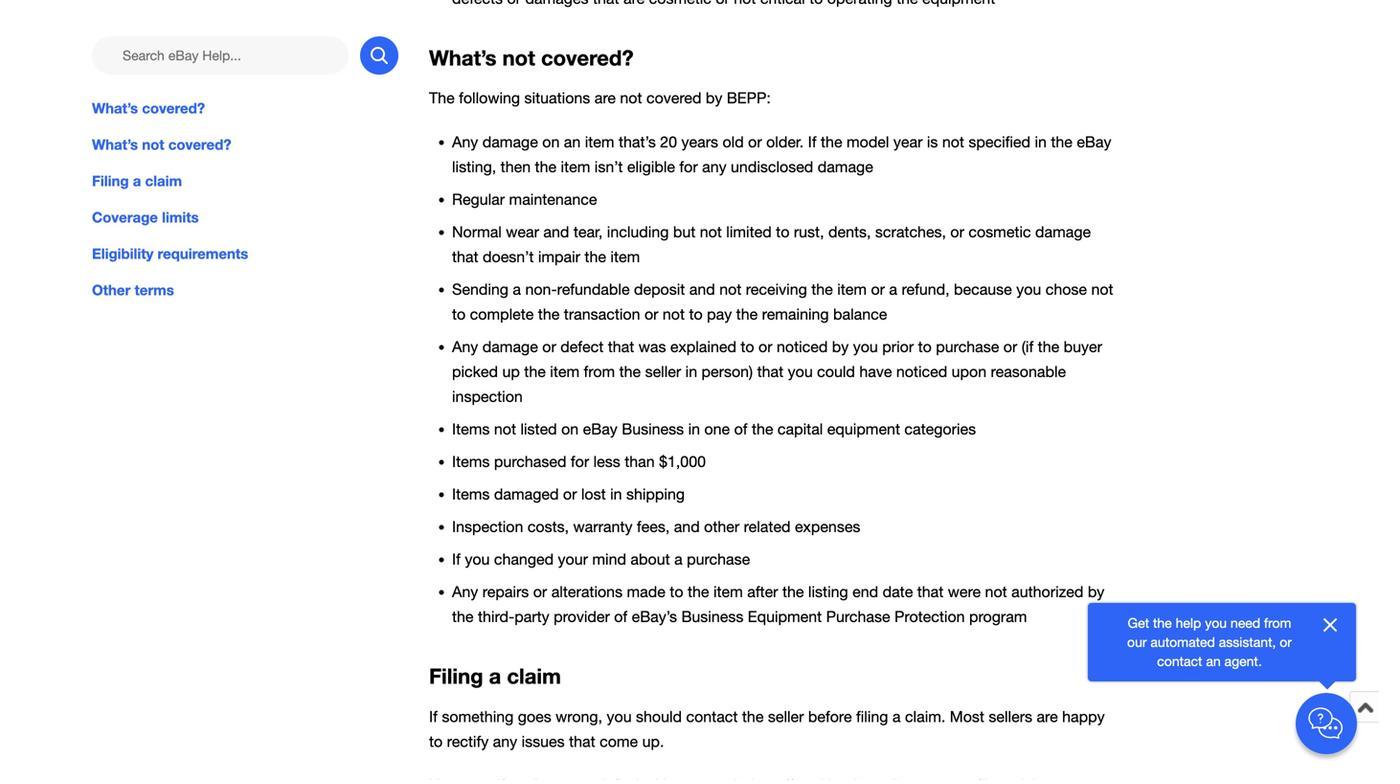 Task type: vqa. For each thing, say whether or not it's contained in the screenshot.
the 'an' within the get the help you need from our automated assistant, or contact an agent.
yes



Task type: locate. For each thing, give the bounding box(es) containing it.
if
[[808, 133, 816, 151], [452, 551, 461, 569], [429, 708, 438, 726]]

filing inside "link"
[[92, 172, 129, 190]]

wear
[[506, 223, 539, 241]]

not right but
[[700, 223, 722, 241]]

costs,
[[528, 518, 569, 536]]

if right older.
[[808, 133, 816, 151]]

1 horizontal spatial ebay
[[1077, 133, 1111, 151]]

1 vertical spatial claim
[[507, 664, 561, 689]]

seller inside any damage or defect that was explained to or noticed by you prior to purchase or (if the buyer picked up the item from the seller in person) that you could have noticed upon reasonable inspection
[[645, 363, 681, 381]]

or inside get the help you need from our automated assistant, or contact an agent.
[[1280, 634, 1292, 650]]

any down 'something'
[[493, 733, 517, 751]]

purchase up upon
[[936, 338, 999, 356]]

claim
[[145, 172, 182, 190], [507, 664, 561, 689]]

covered? up the following situations are not covered by bepp:
[[541, 45, 634, 70]]

a inside "link"
[[133, 172, 141, 190]]

damage up the up
[[482, 338, 538, 356]]

noticed
[[777, 338, 828, 356], [896, 363, 947, 381]]

and right fees,
[[674, 518, 700, 536]]

1 vertical spatial from
[[1264, 615, 1291, 631]]

were
[[948, 583, 981, 601]]

1 any from the top
[[452, 133, 478, 151]]

any repairs or alterations made to the item after the listing end date that were not authorized by the third-party provider of ebay's business equipment purchase protection program
[[452, 583, 1104, 626]]

reasonable
[[991, 363, 1066, 381]]

not left listed at bottom
[[494, 421, 516, 438]]

0 vertical spatial what's
[[429, 45, 497, 70]]

the right then
[[535, 158, 556, 176]]

the down tear,
[[585, 248, 606, 266]]

0 horizontal spatial seller
[[645, 363, 681, 381]]

rust,
[[794, 223, 824, 241]]

1 horizontal spatial if
[[452, 551, 461, 569]]

transaction
[[564, 306, 640, 323]]

in right specified
[[1035, 133, 1047, 151]]

contact inside get the help you need from our automated assistant, or contact an agent.
[[1157, 654, 1202, 669]]

the right get
[[1153, 615, 1172, 631]]

2 vertical spatial by
[[1088, 583, 1104, 601]]

0 horizontal spatial from
[[584, 363, 615, 381]]

0 horizontal spatial what's not covered?
[[92, 136, 231, 153]]

to right made
[[670, 583, 683, 601]]

that inside if something goes wrong, you should contact the seller before filing a claim. most sellers are happy to rectify any issues that come up.
[[569, 733, 595, 751]]

items purchased for less than $1,000
[[452, 453, 706, 471]]

any down years
[[702, 158, 726, 176]]

not inside what's not covered? link
[[142, 136, 164, 153]]

because
[[954, 281, 1012, 299]]

covered?
[[541, 45, 634, 70], [142, 100, 205, 117], [168, 136, 231, 153]]

and inside normal wear and tear, including but not limited to rust, dents, scratches, or cosmetic damage that doesn't impair the item
[[543, 223, 569, 241]]

1 vertical spatial seller
[[768, 708, 804, 726]]

not up pay
[[719, 281, 742, 299]]

1 vertical spatial what's not covered?
[[92, 136, 231, 153]]

for left less
[[571, 453, 589, 471]]

end
[[852, 583, 878, 601]]

0 horizontal spatial ebay
[[583, 421, 617, 438]]

0 vertical spatial filing a claim
[[92, 172, 182, 190]]

provider
[[554, 608, 610, 626]]

1 horizontal spatial any
[[702, 158, 726, 176]]

items down inspection
[[452, 421, 490, 438]]

regular
[[452, 191, 505, 209]]

limits
[[162, 209, 199, 226]]

seller left 'before'
[[768, 708, 804, 726]]

0 vertical spatial contact
[[1157, 654, 1202, 669]]

by up could
[[832, 338, 849, 356]]

other terms
[[92, 282, 174, 299]]

1 horizontal spatial are
[[1037, 708, 1058, 726]]

following
[[459, 89, 520, 107]]

the left 'before'
[[742, 708, 764, 726]]

one
[[704, 421, 730, 438]]

by right authorized
[[1088, 583, 1104, 601]]

the inside normal wear and tear, including but not limited to rust, dents, scratches, or cosmetic damage that doesn't impair the item
[[585, 248, 606, 266]]

1 vertical spatial any
[[452, 338, 478, 356]]

1 horizontal spatial of
[[734, 421, 747, 438]]

in right lost
[[610, 486, 622, 503]]

1 horizontal spatial contact
[[1157, 654, 1202, 669]]

normal
[[452, 223, 502, 241]]

an left agent.
[[1206, 654, 1221, 669]]

0 vertical spatial and
[[543, 223, 569, 241]]

1 vertical spatial business
[[681, 608, 744, 626]]

2 items from the top
[[452, 453, 490, 471]]

2 any from the top
[[452, 338, 478, 356]]

0 horizontal spatial if
[[429, 708, 438, 726]]

pay
[[707, 306, 732, 323]]

0 vertical spatial any
[[702, 158, 726, 176]]

covered? down search ebay help... text field
[[142, 100, 205, 117]]

0 horizontal spatial filing a claim
[[92, 172, 182, 190]]

or left cosmetic
[[950, 223, 964, 241]]

or up party
[[533, 583, 547, 601]]

0 vertical spatial are
[[594, 89, 616, 107]]

0 horizontal spatial for
[[571, 453, 589, 471]]

0 vertical spatial an
[[564, 133, 581, 151]]

rectify
[[447, 733, 489, 751]]

1 vertical spatial what's
[[92, 100, 138, 117]]

1 horizontal spatial an
[[1206, 654, 1221, 669]]

2 vertical spatial what's
[[92, 136, 138, 153]]

any for any damage or defect that was explained to or noticed by you prior to purchase or (if the buyer picked up the item from the seller in person) that you could have noticed upon reasonable inspection
[[452, 338, 478, 356]]

0 vertical spatial purchase
[[936, 338, 999, 356]]

ebay inside any damage on an item that's 20 years old or older. if the model year is not specified in the ebay listing, then the item isn't eligible for any undisclosed damage
[[1077, 133, 1111, 151]]

filing a claim inside "link"
[[92, 172, 182, 190]]

should
[[636, 708, 682, 726]]

not down what's covered?
[[142, 136, 164, 153]]

what's covered? link
[[92, 98, 398, 119]]

get the help you need from our automated assistant, or contact an agent.
[[1127, 615, 1292, 669]]

after
[[747, 583, 778, 601]]

1 horizontal spatial what's not covered?
[[429, 45, 634, 70]]

0 vertical spatial if
[[808, 133, 816, 151]]

item left 'after' at the right of the page
[[713, 583, 743, 601]]

non-
[[525, 281, 557, 299]]

to left rust, on the right top of the page
[[776, 223, 789, 241]]

to down sending
[[452, 306, 466, 323]]

2 vertical spatial if
[[429, 708, 438, 726]]

2 vertical spatial items
[[452, 486, 490, 503]]

3 items from the top
[[452, 486, 490, 503]]

a right filing
[[892, 708, 901, 726]]

normal wear and tear, including but not limited to rust, dents, scratches, or cosmetic damage that doesn't impair the item
[[452, 223, 1091, 266]]

1 items from the top
[[452, 421, 490, 438]]

1 vertical spatial contact
[[686, 708, 738, 726]]

of right one
[[734, 421, 747, 438]]

for down years
[[679, 158, 698, 176]]

item up "balance"
[[837, 281, 867, 299]]

on down situations
[[542, 133, 560, 151]]

2 vertical spatial any
[[452, 583, 478, 601]]

you inside get the help you need from our automated assistant, or contact an agent.
[[1205, 615, 1227, 631]]

ebay right specified
[[1077, 133, 1111, 151]]

0 vertical spatial from
[[584, 363, 615, 381]]

0 horizontal spatial filing
[[92, 172, 129, 190]]

fees,
[[637, 518, 670, 536]]

not inside any damage on an item that's 20 years old or older. if the model year is not specified in the ebay listing, then the item isn't eligible for any undisclosed damage
[[942, 133, 964, 151]]

capital
[[778, 421, 823, 438]]

program
[[969, 608, 1027, 626]]

you left chose
[[1016, 281, 1041, 299]]

or up "balance"
[[871, 281, 885, 299]]

you up come
[[607, 708, 632, 726]]

what's not covered? down what's covered?
[[92, 136, 231, 153]]

0 vertical spatial covered?
[[541, 45, 634, 70]]

0 horizontal spatial contact
[[686, 708, 738, 726]]

year
[[893, 133, 923, 151]]

are left happy
[[1037, 708, 1058, 726]]

the left third-
[[452, 608, 474, 626]]

covered? down 'what's covered?' link
[[168, 136, 231, 153]]

1 horizontal spatial purchase
[[936, 338, 999, 356]]

any inside any damage on an item that's 20 years old or older. if the model year is not specified in the ebay listing, then the item isn't eligible for any undisclosed damage
[[452, 133, 478, 151]]

any inside any damage or defect that was explained to or noticed by you prior to purchase or (if the buyer picked up the item from the seller in person) that you could have noticed upon reasonable inspection
[[452, 338, 478, 356]]

on right listed at bottom
[[561, 421, 579, 438]]

$1,000
[[659, 453, 706, 471]]

ebay up less
[[583, 421, 617, 438]]

if inside if something goes wrong, you should contact the seller before filing a claim. most sellers are happy to rectify any issues that come up.
[[429, 708, 438, 726]]

0 horizontal spatial of
[[614, 608, 627, 626]]

that
[[452, 248, 478, 266], [608, 338, 634, 356], [757, 363, 784, 381], [917, 583, 944, 601], [569, 733, 595, 751]]

specified
[[969, 133, 1030, 151]]

refund,
[[902, 281, 950, 299]]

from right need
[[1264, 615, 1291, 631]]

that's
[[619, 133, 656, 151]]

items up inspection
[[452, 486, 490, 503]]

categories
[[904, 421, 976, 438]]

item down including
[[610, 248, 640, 266]]

0 vertical spatial on
[[542, 133, 560, 151]]

you down inspection
[[465, 551, 490, 569]]

a left non-
[[513, 281, 521, 299]]

1 horizontal spatial on
[[561, 421, 579, 438]]

to left rectify
[[429, 733, 443, 751]]

if for if something goes wrong, you should contact the seller before filing a claim. most sellers are happy to rectify any issues that come up.
[[429, 708, 438, 726]]

1 vertical spatial filing
[[429, 664, 483, 689]]

filing
[[92, 172, 129, 190], [429, 664, 483, 689]]

purchase down other
[[687, 551, 750, 569]]

date
[[883, 583, 913, 601]]

filing up 'something'
[[429, 664, 483, 689]]

0 vertical spatial what's not covered?
[[429, 45, 634, 70]]

1 vertical spatial and
[[689, 281, 715, 299]]

items for items damaged or lost in shipping
[[452, 486, 490, 503]]

1 vertical spatial any
[[493, 733, 517, 751]]

any inside any repairs or alterations made to the item after the listing end date that were not authorized by the third-party provider of ebay's business equipment purchase protection program
[[452, 583, 478, 601]]

damage inside normal wear and tear, including but not limited to rust, dents, scratches, or cosmetic damage that doesn't impair the item
[[1035, 223, 1091, 241]]

if left 'something'
[[429, 708, 438, 726]]

filing a claim link
[[92, 171, 398, 192]]

or down deposit
[[644, 306, 658, 323]]

you right help at the right of page
[[1205, 615, 1227, 631]]

0 horizontal spatial purchase
[[687, 551, 750, 569]]

item
[[585, 133, 614, 151], [561, 158, 590, 176], [610, 248, 640, 266], [837, 281, 867, 299], [550, 363, 579, 381], [713, 583, 743, 601]]

0 horizontal spatial claim
[[145, 172, 182, 190]]

an
[[564, 133, 581, 151], [1206, 654, 1221, 669]]

listing,
[[452, 158, 496, 176]]

about
[[631, 551, 670, 569]]

to
[[776, 223, 789, 241], [452, 306, 466, 323], [689, 306, 703, 323], [741, 338, 754, 356], [918, 338, 932, 356], [670, 583, 683, 601], [429, 733, 443, 751]]

coverage
[[92, 209, 158, 226]]

claim up goes
[[507, 664, 561, 689]]

1 horizontal spatial seller
[[768, 708, 804, 726]]

by left the bepp:
[[706, 89, 722, 107]]

defect
[[560, 338, 604, 356]]

a left refund, at right
[[889, 281, 897, 299]]

1 horizontal spatial by
[[832, 338, 849, 356]]

1 vertical spatial for
[[571, 453, 589, 471]]

contact right should
[[686, 708, 738, 726]]

damage up chose
[[1035, 223, 1091, 241]]

0 horizontal spatial any
[[493, 733, 517, 751]]

years
[[681, 133, 718, 151]]

item down defect
[[550, 363, 579, 381]]

noticed down the prior
[[896, 363, 947, 381]]

2 horizontal spatial by
[[1088, 583, 1104, 601]]

you inside if something goes wrong, you should contact the seller before filing a claim. most sellers are happy to rectify any issues that come up.
[[607, 708, 632, 726]]

1 vertical spatial by
[[832, 338, 849, 356]]

to right the prior
[[918, 338, 932, 356]]

get the help you need from our automated assistant, or contact an agent. tooltip
[[1119, 614, 1301, 671]]

and up pay
[[689, 281, 715, 299]]

1 vertical spatial of
[[614, 608, 627, 626]]

eligibility requirements link
[[92, 243, 398, 265]]

0 vertical spatial for
[[679, 158, 698, 176]]

of
[[734, 421, 747, 438], [614, 608, 627, 626]]

business right ebay's
[[681, 608, 744, 626]]

and up impair
[[543, 223, 569, 241]]

are inside if something goes wrong, you should contact the seller before filing a claim. most sellers are happy to rectify any issues that come up.
[[1037, 708, 1058, 726]]

0 vertical spatial filing
[[92, 172, 129, 190]]

the right specified
[[1051, 133, 1072, 151]]

you left could
[[788, 363, 813, 381]]

business inside any repairs or alterations made to the item after the listing end date that were not authorized by the third-party provider of ebay's business equipment purchase protection program
[[681, 608, 744, 626]]

0 vertical spatial ebay
[[1077, 133, 1111, 151]]

0 horizontal spatial by
[[706, 89, 722, 107]]

1 horizontal spatial claim
[[507, 664, 561, 689]]

by inside any repairs or alterations made to the item after the listing end date that were not authorized by the third-party provider of ebay's business equipment purchase protection program
[[1088, 583, 1104, 601]]

any
[[702, 158, 726, 176], [493, 733, 517, 751]]

1 horizontal spatial noticed
[[896, 363, 947, 381]]

any
[[452, 133, 478, 151], [452, 338, 478, 356], [452, 583, 478, 601]]

or inside normal wear and tear, including but not limited to rust, dents, scratches, or cosmetic damage that doesn't impair the item
[[950, 223, 964, 241]]

0 vertical spatial any
[[452, 133, 478, 151]]

a up "coverage limits"
[[133, 172, 141, 190]]

1 horizontal spatial filing a claim
[[429, 664, 561, 689]]

from
[[584, 363, 615, 381], [1264, 615, 1291, 631]]

a inside if something goes wrong, you should contact the seller before filing a claim. most sellers are happy to rectify any issues that come up.
[[892, 708, 901, 726]]

2 horizontal spatial if
[[808, 133, 816, 151]]

what's not covered? up situations
[[429, 45, 634, 70]]

1 vertical spatial are
[[1037, 708, 1058, 726]]

the inside if something goes wrong, you should contact the seller before filing a claim. most sellers are happy to rectify any issues that come up.
[[742, 708, 764, 726]]

any up the listing,
[[452, 133, 478, 151]]

2 vertical spatial covered?
[[168, 136, 231, 153]]

1 horizontal spatial filing
[[429, 664, 483, 689]]

1 horizontal spatial from
[[1264, 615, 1291, 631]]

before
[[808, 708, 852, 726]]

if inside any damage on an item that's 20 years old or older. if the model year is not specified in the ebay listing, then the item isn't eligible for any undisclosed damage
[[808, 133, 816, 151]]

0 vertical spatial by
[[706, 89, 722, 107]]

the left model
[[821, 133, 842, 151]]

0 vertical spatial of
[[734, 421, 747, 438]]

1 vertical spatial if
[[452, 551, 461, 569]]

0 horizontal spatial on
[[542, 133, 560, 151]]

and inside sending a non-refundable deposit and not receiving the item or a refund, because you chose not to complete the transaction or not to pay the remaining balance
[[689, 281, 715, 299]]

or inside any repairs or alterations made to the item after the listing end date that were not authorized by the third-party provider of ebay's business equipment purchase protection program
[[533, 583, 547, 601]]

in
[[1035, 133, 1047, 151], [685, 363, 697, 381], [688, 421, 700, 438], [610, 486, 622, 503]]

1 vertical spatial items
[[452, 453, 490, 471]]

1 vertical spatial an
[[1206, 654, 1221, 669]]

0 vertical spatial claim
[[145, 172, 182, 190]]

are
[[594, 89, 616, 107], [1037, 708, 1058, 726]]

other
[[704, 518, 739, 536]]

seller inside if something goes wrong, you should contact the seller before filing a claim. most sellers are happy to rectify any issues that come up.
[[768, 708, 804, 726]]

contact down 'automated'
[[1157, 654, 1202, 669]]

if down inspection
[[452, 551, 461, 569]]

of inside any repairs or alterations made to the item after the listing end date that were not authorized by the third-party provider of ebay's business equipment purchase protection program
[[614, 608, 627, 626]]

items left purchased
[[452, 453, 490, 471]]

1 horizontal spatial for
[[679, 158, 698, 176]]

0 vertical spatial seller
[[645, 363, 681, 381]]

noticed down remaining
[[777, 338, 828, 356]]

seller
[[645, 363, 681, 381], [768, 708, 804, 726]]

any up third-
[[452, 583, 478, 601]]

for
[[679, 158, 698, 176], [571, 453, 589, 471]]

damage inside any damage or defect that was explained to or noticed by you prior to purchase or (if the buyer picked up the item from the seller in person) that you could have noticed upon reasonable inspection
[[482, 338, 538, 356]]

that down normal
[[452, 248, 478, 266]]

0 vertical spatial items
[[452, 421, 490, 438]]

not up "program"
[[985, 583, 1007, 601]]

0 horizontal spatial noticed
[[777, 338, 828, 356]]

or right old on the top right
[[748, 133, 762, 151]]

0 horizontal spatial an
[[564, 133, 581, 151]]

if you changed your mind about a purchase
[[452, 551, 750, 569]]

of left ebay's
[[614, 608, 627, 626]]

3 any from the top
[[452, 583, 478, 601]]

to inside if something goes wrong, you should contact the seller before filing a claim. most sellers are happy to rectify any issues that come up.
[[429, 733, 443, 751]]

sending a non-refundable deposit and not receiving the item or a refund, because you chose not to complete the transaction or not to pay the remaining balance
[[452, 281, 1113, 323]]

1 vertical spatial on
[[561, 421, 579, 438]]



Task type: describe. For each thing, give the bounding box(es) containing it.
refundable
[[557, 281, 630, 299]]

item up isn't
[[585, 133, 614, 151]]

you inside sending a non-refundable deposit and not receiving the item or a refund, because you chose not to complete the transaction or not to pay the remaining balance
[[1016, 281, 1041, 299]]

claim.
[[905, 708, 946, 726]]

issues
[[522, 733, 565, 751]]

claim inside the filing a claim "link"
[[145, 172, 182, 190]]

purchase inside any damage or defect that was explained to or noticed by you prior to purchase or (if the buyer picked up the item from the seller in person) that you could have noticed upon reasonable inspection
[[936, 338, 999, 356]]

shipping
[[626, 486, 685, 503]]

if something goes wrong, you should contact the seller before filing a claim. most sellers are happy to rectify any issues that come up.
[[429, 708, 1105, 751]]

or left (if
[[1003, 338, 1017, 356]]

need
[[1231, 615, 1260, 631]]

not right chose
[[1091, 281, 1113, 299]]

2 vertical spatial and
[[674, 518, 700, 536]]

picked
[[452, 363, 498, 381]]

third-
[[478, 608, 514, 626]]

by inside any damage or defect that was explained to or noticed by you prior to purchase or (if the buyer picked up the item from the seller in person) that you could have noticed upon reasonable inspection
[[832, 338, 849, 356]]

including
[[607, 223, 669, 241]]

the right made
[[688, 583, 709, 601]]

0 vertical spatial noticed
[[777, 338, 828, 356]]

other
[[92, 282, 131, 299]]

purchase
[[826, 608, 890, 626]]

most
[[950, 708, 984, 726]]

Search eBay Help... text field
[[92, 36, 349, 75]]

a right 'about'
[[674, 551, 683, 569]]

explained
[[670, 338, 736, 356]]

item left isn't
[[561, 158, 590, 176]]

what's covered?
[[92, 100, 205, 117]]

the up remaining
[[811, 281, 833, 299]]

up
[[502, 363, 520, 381]]

was
[[639, 338, 666, 356]]

not down deposit
[[663, 306, 685, 323]]

lost
[[581, 486, 606, 503]]

protection
[[895, 608, 965, 626]]

the following situations are not covered by bepp:
[[429, 89, 771, 107]]

purchased
[[494, 453, 566, 471]]

item inside sending a non-refundable deposit and not receiving the item or a refund, because you chose not to complete the transaction or not to pay the remaining balance
[[837, 281, 867, 299]]

any inside any damage on an item that's 20 years old or older. if the model year is not specified in the ebay listing, then the item isn't eligible for any undisclosed damage
[[702, 158, 726, 176]]

covered
[[646, 89, 701, 107]]

but
[[673, 223, 696, 241]]

related
[[744, 518, 791, 536]]

that left was
[[608, 338, 634, 356]]

deposit
[[634, 281, 685, 299]]

items damaged or lost in shipping
[[452, 486, 685, 503]]

the right (if
[[1038, 338, 1059, 356]]

if for if you changed your mind about a purchase
[[452, 551, 461, 569]]

items for items purchased for less than $1,000
[[452, 453, 490, 471]]

an inside any damage on an item that's 20 years old or older. if the model year is not specified in the ebay listing, then the item isn't eligible for any undisclosed damage
[[564, 133, 581, 151]]

items for items not listed on ebay business in one of the capital equipment categories
[[452, 421, 490, 438]]

1 vertical spatial covered?
[[142, 100, 205, 117]]

mind
[[592, 551, 626, 569]]

maintenance
[[509, 191, 597, 209]]

less
[[593, 453, 620, 471]]

what's for what's not covered? link on the top left of page
[[92, 136, 138, 153]]

the inside get the help you need from our automated assistant, or contact an agent.
[[1153, 615, 1172, 631]]

model
[[847, 133, 889, 151]]

from inside get the help you need from our automated assistant, or contact an agent.
[[1264, 615, 1291, 631]]

or left lost
[[563, 486, 577, 503]]

item inside any repairs or alterations made to the item after the listing end date that were not authorized by the third-party provider of ebay's business equipment purchase protection program
[[713, 583, 743, 601]]

impair
[[538, 248, 580, 266]]

in inside any damage or defect that was explained to or noticed by you prior to purchase or (if the buyer picked up the item from the seller in person) that you could have noticed upon reasonable inspection
[[685, 363, 697, 381]]

regular maintenance
[[452, 191, 597, 209]]

not up 'following'
[[502, 45, 535, 70]]

older.
[[766, 133, 804, 151]]

scratches,
[[875, 223, 946, 241]]

the right pay
[[736, 306, 758, 323]]

dents,
[[828, 223, 871, 241]]

doesn't
[[483, 248, 534, 266]]

that right the person)
[[757, 363, 784, 381]]

what's for 'what's covered?' link
[[92, 100, 138, 117]]

help
[[1176, 615, 1201, 631]]

from inside any damage or defect that was explained to or noticed by you prior to purchase or (if the buyer picked up the item from the seller in person) that you could have noticed upon reasonable inspection
[[584, 363, 615, 381]]

warranty
[[573, 518, 632, 536]]

or left defect
[[542, 338, 556, 356]]

automated
[[1151, 634, 1215, 650]]

tear,
[[573, 223, 603, 241]]

or inside any damage on an item that's 20 years old or older. if the model year is not specified in the ebay listing, then the item isn't eligible for any undisclosed damage
[[748, 133, 762, 151]]

any damage or defect that was explained to or noticed by you prior to purchase or (if the buyer picked up the item from the seller in person) that you could have noticed upon reasonable inspection
[[452, 338, 1102, 406]]

you up have
[[853, 338, 878, 356]]

the left capital
[[752, 421, 773, 438]]

complete
[[470, 306, 534, 323]]

the up equipment
[[782, 583, 804, 601]]

that inside normal wear and tear, including but not limited to rust, dents, scratches, or cosmetic damage that doesn't impair the item
[[452, 248, 478, 266]]

contact inside if something goes wrong, you should contact the seller before filing a claim. most sellers are happy to rectify any issues that come up.
[[686, 708, 738, 726]]

wrong,
[[556, 708, 602, 726]]

eligible
[[627, 158, 675, 176]]

0 horizontal spatial are
[[594, 89, 616, 107]]

happy
[[1062, 708, 1105, 726]]

or down remaining
[[759, 338, 772, 356]]

to up the person)
[[741, 338, 754, 356]]

item inside any damage or defect that was explained to or noticed by you prior to purchase or (if the buyer picked up the item from the seller in person) that you could have noticed upon reasonable inspection
[[550, 363, 579, 381]]

not left 'covered'
[[620, 89, 642, 107]]

(if
[[1022, 338, 1034, 356]]

0 vertical spatial business
[[622, 421, 684, 438]]

to left pay
[[689, 306, 703, 323]]

terms
[[135, 282, 174, 299]]

remaining
[[762, 306, 829, 323]]

1 vertical spatial filing a claim
[[429, 664, 561, 689]]

changed
[[494, 551, 554, 569]]

ebay's
[[632, 608, 677, 626]]

the down was
[[619, 363, 641, 381]]

20
[[660, 133, 677, 151]]

have
[[859, 363, 892, 381]]

any for any repairs or alterations made to the item after the listing end date that were not authorized by the third-party provider of ebay's business equipment purchase protection program
[[452, 583, 478, 601]]

item inside normal wear and tear, including but not limited to rust, dents, scratches, or cosmetic damage that doesn't impair the item
[[610, 248, 640, 266]]

any for any damage on an item that's 20 years old or older. if the model year is not specified in the ebay listing, then the item isn't eligible for any undisclosed damage
[[452, 133, 478, 151]]

the
[[429, 89, 455, 107]]

sellers
[[989, 708, 1032, 726]]

coverage limits
[[92, 209, 199, 226]]

situations
[[524, 89, 590, 107]]

what's not covered? link
[[92, 134, 398, 155]]

on inside any damage on an item that's 20 years old or older. if the model year is not specified in the ebay listing, then the item isn't eligible for any undisclosed damage
[[542, 133, 560, 151]]

any inside if something goes wrong, you should contact the seller before filing a claim. most sellers are happy to rectify any issues that come up.
[[493, 733, 517, 751]]

damaged
[[494, 486, 559, 503]]

limited
[[726, 223, 772, 241]]

expenses
[[795, 518, 860, 536]]

1 vertical spatial purchase
[[687, 551, 750, 569]]

in left one
[[688, 421, 700, 438]]

the down non-
[[538, 306, 560, 323]]

made
[[627, 583, 665, 601]]

in inside any damage on an item that's 20 years old or older. if the model year is not specified in the ebay listing, then the item isn't eligible for any undisclosed damage
[[1035, 133, 1047, 151]]

a up 'something'
[[489, 664, 501, 689]]

up.
[[642, 733, 664, 751]]

damage up then
[[482, 133, 538, 151]]

cosmetic
[[969, 223, 1031, 241]]

that inside any repairs or alterations made to the item after the listing end date that were not authorized by the third-party provider of ebay's business equipment purchase protection program
[[917, 583, 944, 601]]

goes
[[518, 708, 551, 726]]

listed
[[520, 421, 557, 438]]

the right the up
[[524, 363, 546, 381]]

items not listed on ebay business in one of the capital equipment categories
[[452, 421, 976, 438]]

to inside normal wear and tear, including but not limited to rust, dents, scratches, or cosmetic damage that doesn't impair the item
[[776, 223, 789, 241]]

other terms link
[[92, 280, 398, 301]]

any damage on an item that's 20 years old or older. if the model year is not specified in the ebay listing, then the item isn't eligible for any undisclosed damage
[[452, 133, 1111, 176]]

buyer
[[1064, 338, 1102, 356]]

to inside any repairs or alterations made to the item after the listing end date that were not authorized by the third-party provider of ebay's business equipment purchase protection program
[[670, 583, 683, 601]]

authorized
[[1011, 583, 1083, 601]]

assistant,
[[1219, 634, 1276, 650]]

eligibility
[[92, 245, 154, 263]]

filing
[[856, 708, 888, 726]]

an inside get the help you need from our automated assistant, or contact an agent.
[[1206, 654, 1221, 669]]

not inside any repairs or alterations made to the item after the listing end date that were not authorized by the third-party provider of ebay's business equipment purchase protection program
[[985, 583, 1007, 601]]

for inside any damage on an item that's 20 years old or older. if the model year is not specified in the ebay listing, then the item isn't eligible for any undisclosed damage
[[679, 158, 698, 176]]

balance
[[833, 306, 887, 323]]

isn't
[[595, 158, 623, 176]]

coverage limits link
[[92, 207, 398, 228]]

1 vertical spatial noticed
[[896, 363, 947, 381]]

person)
[[702, 363, 753, 381]]

requirements
[[158, 245, 248, 263]]

party
[[514, 608, 549, 626]]

get
[[1128, 615, 1149, 631]]

your
[[558, 551, 588, 569]]

1 vertical spatial ebay
[[583, 421, 617, 438]]

not inside normal wear and tear, including but not limited to rust, dents, scratches, or cosmetic damage that doesn't impair the item
[[700, 223, 722, 241]]

damage down model
[[818, 158, 873, 176]]



